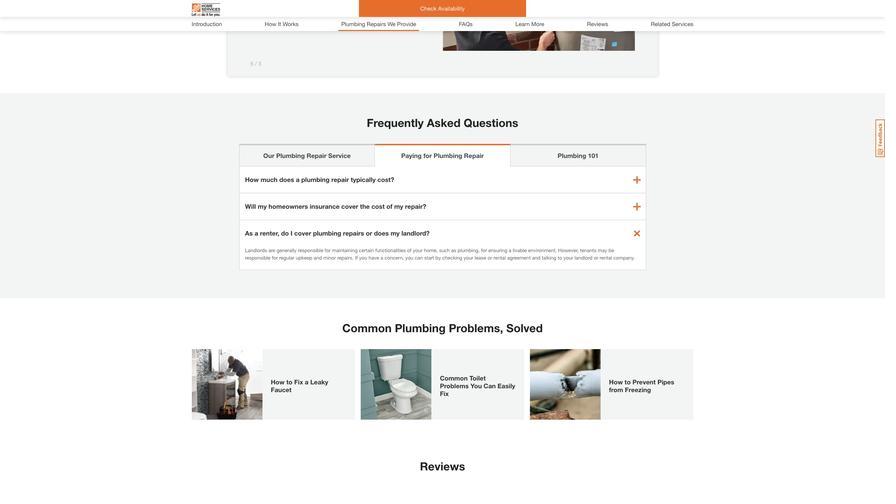 Task type: locate. For each thing, give the bounding box(es) containing it.
cover right i
[[294, 230, 311, 237]]

how inside how to prevent pipes from freezing
[[609, 379, 623, 387]]

to inside how to prevent pipes from freezing
[[625, 379, 631, 387]]

or
[[390, 6, 395, 13], [366, 230, 372, 237], [488, 255, 492, 261], [594, 255, 598, 261]]

a
[[417, 6, 420, 13], [296, 176, 300, 184], [255, 230, 258, 237], [509, 248, 511, 254], [381, 255, 383, 261], [305, 379, 309, 387]]

regular
[[279, 255, 294, 261]]

fix
[[294, 379, 303, 387], [440, 390, 449, 398]]

plumbing up maintaining
[[313, 230, 341, 237]]

as
[[245, 230, 253, 237]]

0 horizontal spatial common
[[342, 322, 392, 335]]

paying
[[401, 152, 422, 160]]

1 horizontal spatial cover
[[341, 203, 358, 211]]

repair?
[[405, 203, 426, 211]]

1 and from the left
[[314, 255, 322, 261]]

your down plumbing, in the bottom right of the page
[[464, 255, 473, 261]]

to inside page to learn more or request a water heater repair.
[[355, 6, 360, 13]]

my
[[258, 203, 267, 211], [394, 203, 403, 211], [391, 230, 400, 237]]

0 horizontal spatial you
[[359, 255, 367, 261]]

reviews
[[587, 20, 608, 27], [420, 460, 465, 474]]

5 right /
[[259, 60, 262, 67]]

fix inside how to fix a leaky faucet
[[294, 379, 303, 387]]

1 vertical spatial fix
[[440, 390, 449, 398]]

1 horizontal spatial you
[[405, 255, 413, 261]]

a left leaky
[[305, 379, 309, 387]]

0 horizontal spatial reviews
[[420, 460, 465, 474]]

frequently
[[367, 116, 424, 130]]

you
[[471, 383, 482, 390]]

landlords are generally responsible for maintaining certain functionalities of your home, such as plumbing, for ensuring a livable environment. however, tenants may be responsible for regular upkeep and minor repairs. if you have a concern, you can start by checking your lease or rental agreement and talking to your landlord or rental company.
[[245, 248, 635, 261]]

repairs
[[367, 20, 386, 27]]

your up can
[[413, 248, 423, 254]]

fix left you
[[440, 390, 449, 398]]

landlord?
[[401, 230, 430, 237]]

maintaining
[[332, 248, 358, 254]]

cost
[[372, 203, 385, 211]]

cover left the
[[341, 203, 358, 211]]

a left check
[[417, 6, 420, 13]]

does up functionalities
[[374, 230, 389, 237]]

1 horizontal spatial repair
[[464, 152, 484, 160]]

rental down ensuring on the bottom of the page
[[494, 255, 506, 261]]

repair.
[[283, 15, 299, 22]]

common toilet problems - images image
[[361, 350, 431, 420]]

page to learn more or request a water heater repair.
[[250, 6, 420, 22]]

does right much
[[279, 176, 294, 184]]

fix right faucet
[[294, 379, 303, 387]]

do
[[281, 230, 289, 237]]

2 rental from the left
[[600, 255, 612, 261]]

more
[[531, 20, 544, 27]]

service provider repairing water heater image
[[443, 0, 635, 51]]

and down environment.
[[532, 255, 540, 261]]

concern,
[[385, 255, 404, 261]]

insurance
[[310, 203, 340, 211]]

cover
[[341, 203, 358, 211], [294, 230, 311, 237]]

you left can
[[405, 255, 413, 261]]

faqs
[[459, 20, 473, 27]]

responsible up upkeep
[[298, 248, 323, 254]]

for right "paying" at the top of page
[[423, 152, 432, 160]]

frequently asked questions
[[367, 116, 518, 130]]

1 vertical spatial does
[[374, 230, 389, 237]]

1 horizontal spatial of
[[407, 248, 412, 254]]

does
[[279, 176, 294, 184], [374, 230, 389, 237]]

you right if
[[359, 255, 367, 261]]

fix inside the common toilet problems you can easily fix
[[440, 390, 449, 398]]

rental down the may
[[600, 255, 612, 261]]

1 vertical spatial reviews
[[420, 460, 465, 474]]

how inside how to fix a leaky faucet
[[271, 379, 285, 387]]

request
[[397, 6, 415, 13]]

lease
[[475, 255, 486, 261]]

functionalities
[[375, 248, 406, 254]]

0 horizontal spatial responsible
[[245, 255, 271, 261]]

plumbing
[[341, 20, 365, 27], [276, 152, 305, 160], [434, 152, 462, 160], [558, 152, 586, 160], [395, 322, 446, 335]]

1 vertical spatial common
[[440, 375, 468, 383]]

problems,
[[449, 322, 503, 335]]

1 vertical spatial responsible
[[245, 255, 271, 261]]

a inside how to fix a leaky faucet
[[305, 379, 309, 387]]

a right have
[[381, 255, 383, 261]]

a inside page to learn more or request a water heater repair.
[[417, 6, 420, 13]]

1 horizontal spatial fix
[[440, 390, 449, 398]]

0 horizontal spatial rental
[[494, 255, 506, 261]]

repairs.
[[337, 255, 354, 261]]

0 horizontal spatial cover
[[294, 230, 311, 237]]

0 horizontal spatial and
[[314, 255, 322, 261]]

common toilet problems you can easily fix link
[[361, 350, 524, 420]]

to for leaky
[[286, 379, 293, 387]]

for up lease
[[481, 248, 487, 254]]

0 vertical spatial common
[[342, 322, 392, 335]]

how for how to fix a leaky faucet
[[271, 379, 285, 387]]

1 horizontal spatial reviews
[[587, 20, 608, 27]]

more
[[375, 6, 388, 13]]

1 horizontal spatial responsible
[[298, 248, 323, 254]]

how to fix a leaky faucet
[[271, 379, 328, 394]]

plumbing repairs we provide
[[341, 20, 416, 27]]

to inside landlords are generally responsible for maintaining certain functionalities of your home, such as plumbing, for ensuring a livable environment. however, tenants may be responsible for regular upkeep and minor repairs. if you have a concern, you can start by checking your lease or rental agreement and talking to your landlord or rental company.
[[558, 255, 562, 261]]

5 left /
[[250, 60, 253, 67]]

tenants
[[580, 248, 597, 254]]

1 horizontal spatial common
[[440, 375, 468, 383]]

your
[[413, 248, 423, 254], [464, 255, 473, 261], [564, 255, 573, 261]]

of right cost
[[386, 203, 392, 211]]

1 horizontal spatial rental
[[600, 255, 612, 261]]

to right talking
[[558, 255, 562, 261]]

problems
[[440, 383, 469, 390]]

0 horizontal spatial of
[[386, 203, 392, 211]]

your down however,
[[564, 255, 573, 261]]

common inside the common toilet problems you can easily fix
[[440, 375, 468, 383]]

of down landlord?
[[407, 248, 412, 254]]

and
[[314, 255, 322, 261], [532, 255, 540, 261]]

2 horizontal spatial your
[[564, 255, 573, 261]]

how
[[265, 20, 276, 27], [245, 176, 259, 184], [271, 379, 285, 387], [609, 379, 623, 387]]

to left "learn"
[[355, 6, 360, 13]]

1 horizontal spatial and
[[532, 255, 540, 261]]

we
[[388, 20, 396, 27]]

0 vertical spatial reviews
[[587, 20, 608, 27]]

pipes
[[658, 379, 674, 387]]

of
[[386, 203, 392, 211], [407, 248, 412, 254]]

1 5 from the left
[[250, 60, 253, 67]]

repair
[[307, 152, 326, 160], [464, 152, 484, 160]]

or right the "more"
[[390, 6, 395, 13]]

0 horizontal spatial repair
[[307, 152, 326, 160]]

0 horizontal spatial 5
[[250, 60, 253, 67]]

1 vertical spatial cover
[[294, 230, 311, 237]]

common plumbing problems, solved
[[342, 322, 543, 335]]

learn
[[361, 6, 374, 13]]

1 vertical spatial of
[[407, 248, 412, 254]]

plumbing
[[301, 176, 330, 184], [313, 230, 341, 237]]

how to fix a leaky faucet - image image
[[192, 350, 262, 420]]

as a renter, do i cover plumbing repairs or does my landlord?
[[245, 230, 430, 237]]

easily
[[498, 383, 515, 390]]

responsible down landlords
[[245, 255, 271, 261]]

heater
[[266, 15, 282, 22]]

do it for you logo image
[[192, 0, 220, 19]]

learn more
[[515, 20, 544, 27]]

to inside how to fix a leaky faucet
[[286, 379, 293, 387]]

leaky
[[310, 379, 328, 387]]

to left leaky
[[286, 379, 293, 387]]

for
[[423, 152, 432, 160], [325, 248, 331, 254], [481, 248, 487, 254], [272, 255, 278, 261]]

landlord
[[575, 255, 593, 261]]

homeowners
[[269, 203, 308, 211]]

for down are
[[272, 255, 278, 261]]

0 horizontal spatial fix
[[294, 379, 303, 387]]

1 rental from the left
[[494, 255, 506, 261]]

0 horizontal spatial does
[[279, 176, 294, 184]]

common for common toilet problems you can easily fix
[[440, 375, 468, 383]]

or right lease
[[488, 255, 492, 261]]

0 vertical spatial fix
[[294, 379, 303, 387]]

our plumbing repair service
[[263, 152, 351, 160]]

plumbing left repair
[[301, 176, 330, 184]]

cost?
[[378, 176, 394, 184]]

1 horizontal spatial 5
[[259, 60, 262, 67]]

can
[[415, 255, 423, 261]]

to right from
[[625, 379, 631, 387]]

and left minor
[[314, 255, 322, 261]]

rental
[[494, 255, 506, 261], [600, 255, 612, 261]]



Task type: vqa. For each thing, say whether or not it's contained in the screenshot.
TENANTS
yes



Task type: describe. For each thing, give the bounding box(es) containing it.
asked
[[427, 116, 461, 130]]

a down our plumbing repair service
[[296, 176, 300, 184]]

as
[[451, 248, 456, 254]]

plumbing 101
[[558, 152, 599, 160]]

toilet
[[470, 375, 486, 383]]

paying for plumbing repair
[[401, 152, 484, 160]]

agreement
[[507, 255, 531, 261]]

faucet
[[271, 387, 292, 394]]

service
[[328, 152, 351, 160]]

common for common plumbing problems, solved
[[342, 322, 392, 335]]

how for how it works
[[265, 20, 276, 27]]

2 5 from the left
[[259, 60, 262, 67]]

introduction
[[192, 20, 222, 27]]

5 / 5
[[250, 60, 262, 67]]

can
[[484, 383, 496, 390]]

0 vertical spatial of
[[386, 203, 392, 211]]

freezing
[[625, 387, 651, 394]]

repairs
[[343, 230, 364, 237]]

learn
[[515, 20, 530, 27]]

renter,
[[260, 230, 279, 237]]

how for how much does a plumbing repair typically cost?
[[245, 176, 259, 184]]

1 horizontal spatial your
[[464, 255, 473, 261]]

if
[[355, 255, 358, 261]]

2 and from the left
[[532, 255, 540, 261]]

check
[[420, 5, 437, 12]]

a right as
[[255, 230, 258, 237]]

are
[[268, 248, 275, 254]]

solved
[[506, 322, 543, 335]]

provide
[[397, 20, 416, 27]]

generally
[[277, 248, 297, 254]]

i
[[291, 230, 293, 237]]

such
[[439, 248, 450, 254]]

related services
[[651, 20, 693, 27]]

1 repair from the left
[[307, 152, 326, 160]]

services
[[672, 20, 693, 27]]

environment.
[[528, 248, 557, 254]]

related
[[651, 20, 670, 27]]

how for how to prevent pipes from freezing
[[609, 379, 623, 387]]

to for from
[[625, 379, 631, 387]]

101
[[588, 152, 599, 160]]

minor
[[323, 255, 336, 261]]

however,
[[558, 248, 579, 254]]

company.
[[613, 255, 635, 261]]

typically
[[351, 176, 376, 184]]

will
[[245, 203, 256, 211]]

ensuring
[[488, 248, 507, 254]]

0 vertical spatial does
[[279, 176, 294, 184]]

how to prevent pipes from freezing link
[[530, 350, 693, 420]]

availability
[[438, 5, 465, 12]]

2 repair from the left
[[464, 152, 484, 160]]

works
[[283, 20, 299, 27]]

0 vertical spatial responsible
[[298, 248, 323, 254]]

1 vertical spatial plumbing
[[313, 230, 341, 237]]

home,
[[424, 248, 438, 254]]

much
[[261, 176, 278, 184]]

1 you from the left
[[359, 255, 367, 261]]

feedback link image
[[876, 119, 885, 158]]

will my homeowners insurance cover the cost of my repair?
[[245, 203, 426, 211]]

0 vertical spatial plumbing
[[301, 176, 330, 184]]

/
[[255, 60, 257, 67]]

water
[[250, 15, 264, 22]]

to for or
[[355, 6, 360, 13]]

certain
[[359, 248, 374, 254]]

my left the repair?
[[394, 203, 403, 211]]

for up minor
[[325, 248, 331, 254]]

my right will
[[258, 203, 267, 211]]

upkeep
[[296, 255, 312, 261]]

2 you from the left
[[405, 255, 413, 261]]

how to fix a leaky faucet link
[[192, 350, 355, 420]]

a left livable
[[509, 248, 511, 254]]

landlords
[[245, 248, 267, 254]]

how to prevent pipes from freezing - image image
[[530, 350, 601, 420]]

my up functionalities
[[391, 230, 400, 237]]

or right 'repairs'
[[366, 230, 372, 237]]

how much does a plumbing repair typically cost?
[[245, 176, 394, 184]]

from
[[609, 387, 623, 394]]

talking
[[542, 255, 556, 261]]

livable
[[513, 248, 527, 254]]

common toilet problems you can easily fix
[[440, 375, 515, 398]]

have
[[369, 255, 379, 261]]

start
[[424, 255, 434, 261]]

checking
[[442, 255, 462, 261]]

or down the may
[[594, 255, 598, 261]]

1 horizontal spatial does
[[374, 230, 389, 237]]

check availability
[[420, 5, 465, 12]]

of inside landlords are generally responsible for maintaining certain functionalities of your home, such as plumbing, for ensuring a livable environment. however, tenants may be responsible for regular upkeep and minor repairs. if you have a concern, you can start by checking your lease or rental agreement and talking to your landlord or rental company.
[[407, 248, 412, 254]]

questions
[[464, 116, 518, 130]]

be
[[609, 248, 614, 254]]

0 vertical spatial cover
[[341, 203, 358, 211]]

0 horizontal spatial your
[[413, 248, 423, 254]]

check availability button
[[359, 0, 526, 17]]

or inside page to learn more or request a water heater repair.
[[390, 6, 395, 13]]

the
[[360, 203, 370, 211]]

it
[[278, 20, 281, 27]]

repair
[[331, 176, 349, 184]]

our
[[263, 152, 274, 160]]

how to prevent pipes from freezing
[[609, 379, 674, 394]]



